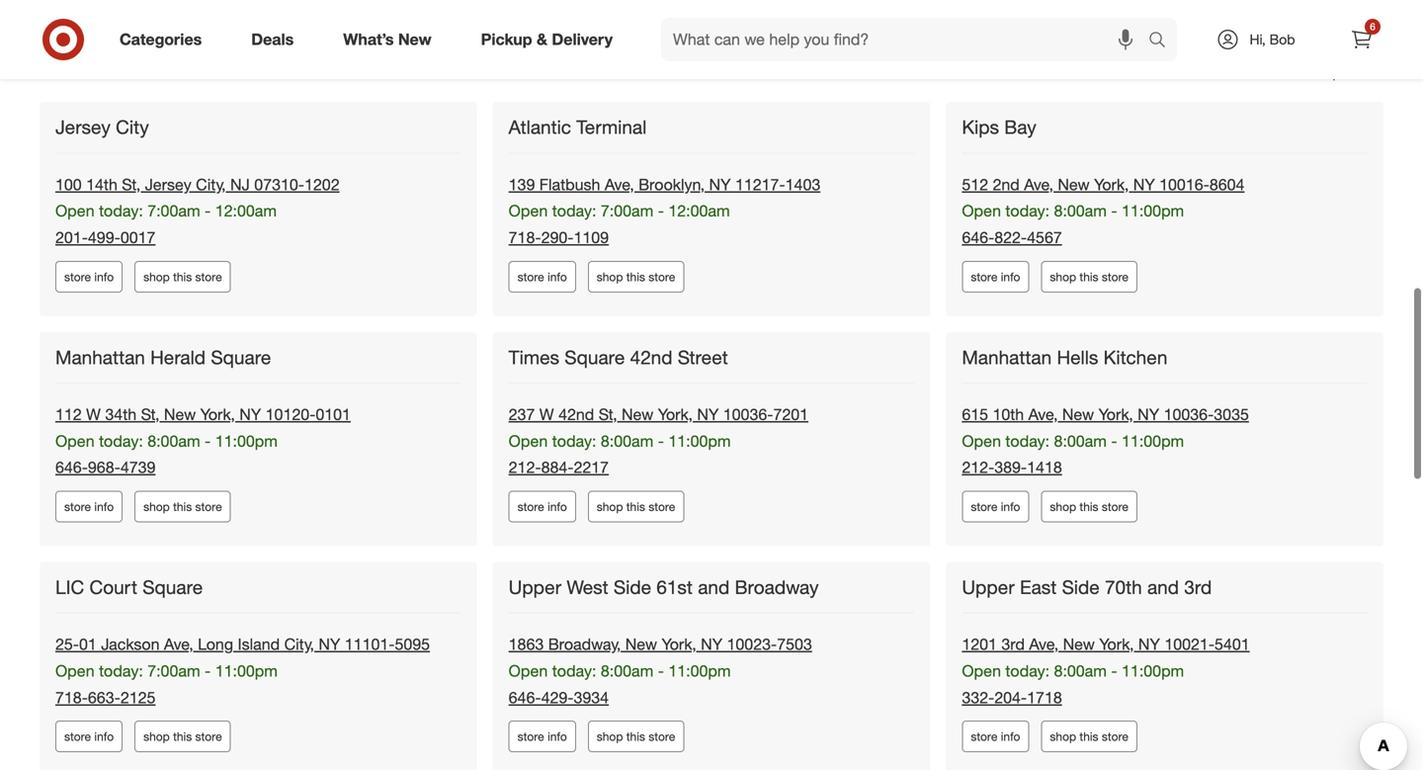 Task type: vqa. For each thing, say whether or not it's contained in the screenshot.
w within the 112 W 34th St, New York, NY 10120-0101 Open today: 8:00am - 11:00pm 646-968-4739
yes



Task type: describe. For each thing, give the bounding box(es) containing it.
info for west
[[548, 729, 567, 744]]

deals
[[251, 30, 294, 49]]

new inside 'link'
[[398, 30, 432, 49]]

512 2nd ave, new york, ny 10016-8604 open today: 8:00am - 11:00pm 646-822-4567
[[962, 175, 1245, 247]]

lic
[[55, 576, 84, 599]]

today: inside the 615 10th ave, new york, ny 10036-3035 open today: 8:00am - 11:00pm 212-389-1418
[[1006, 431, 1050, 451]]

ny inside 512 2nd ave, new york, ny 10016-8604 open today: 8:00am - 11:00pm 646-822-4567
[[1134, 175, 1155, 194]]

today: inside 100 14th st, jersey city, nj 07310-1202 open today: 7:00am - 12:00am 201-499-0017
[[99, 201, 143, 221]]

ny inside the 615 10th ave, new york, ny 10036-3035 open today: 8:00am - 11:00pm 212-389-1418
[[1138, 405, 1160, 424]]

lic court square
[[55, 576, 203, 599]]

10036- inside the 615 10th ave, new york, ny 10036-3035 open today: 8:00am - 11:00pm 212-389-1418
[[1164, 405, 1214, 424]]

city, inside 25-01 jackson ave, long island city, ny 11101-5095 open today: 7:00am - 11:00pm 718-663-2125
[[284, 635, 314, 654]]

ave, for kips
[[1024, 175, 1054, 194]]

store down 201-
[[64, 269, 91, 284]]

646-429-3934 link
[[509, 688, 609, 707]]

shop this store button for terminal
[[588, 261, 684, 292]]

0101
[[316, 405, 351, 424]]

822-
[[995, 228, 1027, 247]]

store down 822-
[[971, 269, 998, 284]]

2217
[[574, 458, 609, 477]]

categories link
[[103, 18, 227, 61]]

shop this store button for herald
[[135, 491, 231, 522]]

store info link for manhattan herald square
[[55, 491, 123, 522]]

11:00pm inside 237 w 42nd st, new york, ny 10036-7201 open today: 8:00am - 11:00pm 212-884-2217
[[669, 431, 731, 451]]

bay
[[1005, 116, 1037, 139]]

12:00am inside 100 14th st, jersey city, nj 07310-1202 open today: 7:00am - 12:00am 201-499-0017
[[215, 201, 277, 221]]

info for hells
[[1001, 499, 1021, 514]]

ave, for manhattan
[[1029, 405, 1058, 424]]

shop for city
[[143, 269, 170, 284]]

info for herald
[[94, 499, 114, 514]]

7201
[[774, 405, 809, 424]]

manhattan for manhattan hells kitchen
[[962, 346, 1052, 369]]

1 horizontal spatial 3rd
[[1185, 576, 1212, 599]]

shop this store for city
[[143, 269, 222, 284]]

street
[[678, 346, 728, 369]]

times
[[509, 346, 560, 369]]

today: inside the 1863 broadway, new york, ny 10023-7503 open today: 8:00am - 11:00pm 646-429-3934
[[552, 661, 597, 681]]

today: inside 139 flatbush ave, brooklyn, ny 11217-1403 open today: 7:00am - 12:00am 718-290-1109
[[552, 201, 597, 221]]

ave, inside 25-01 jackson ave, long island city, ny 11101-5095 open today: 7:00am - 11:00pm 718-663-2125
[[164, 635, 193, 654]]

7:00am inside 139 flatbush ave, brooklyn, ny 11217-1403 open today: 7:00am - 12:00am 718-290-1109
[[601, 201, 654, 221]]

718-663-2125 link
[[55, 688, 156, 707]]

237 w 42nd st, new york, ny 10036-7201 open today: 8:00am - 11:00pm 212-884-2217
[[509, 405, 809, 477]]

st, for times
[[599, 405, 617, 424]]

store down 429-
[[518, 729, 544, 744]]

store down 25-01 jackson ave, long island city, ny 11101-5095 open today: 7:00am - 11:00pm 718-663-2125
[[195, 729, 222, 744]]

new inside 237 w 42nd st, new york, ny 10036-7201 open today: 8:00am - 11:00pm 212-884-2217
[[622, 405, 654, 424]]

1863
[[509, 635, 544, 654]]

07310-
[[254, 175, 304, 194]]

this for hells
[[1080, 499, 1099, 514]]

237 w 42nd st, new york, ny 10036-7201 link
[[509, 405, 809, 424]]

herald
[[150, 346, 206, 369]]

delivery
[[552, 30, 613, 49]]

kitchen
[[1104, 346, 1168, 369]]

5401
[[1215, 635, 1250, 654]]

shop this store for court
[[143, 729, 222, 744]]

this for square
[[627, 499, 645, 514]]

6 link
[[1340, 18, 1384, 61]]

1201 3rd ave, new york, ny 10021-5401 link
[[962, 635, 1250, 654]]

1418
[[1027, 458, 1062, 477]]

store down the 1863 broadway, new york, ny 10023-7503 open today: 8:00am - 11:00pm 646-429-3934
[[649, 729, 675, 744]]

hi,
[[1250, 31, 1266, 48]]

atlantic terminal
[[509, 116, 647, 139]]

store info link for times square 42nd street
[[509, 491, 576, 522]]

store down 100 14th st, jersey city, nj 07310-1202 open today: 7:00am - 12:00am 201-499-0017
[[195, 269, 222, 284]]

3rd inside 1201 3rd ave, new york, ny 10021-5401 open today: 8:00am - 11:00pm 332-204-1718
[[1002, 635, 1025, 654]]

ny inside 1201 3rd ave, new york, ny 10021-5401 open today: 8:00am - 11:00pm 332-204-1718
[[1139, 635, 1160, 654]]

york, inside 237 w 42nd st, new york, ny 10036-7201 open today: 8:00am - 11:00pm 212-884-2217
[[658, 405, 693, 424]]

25-01 jackson ave, long island city, ny 11101-5095 link
[[55, 635, 430, 654]]

429-
[[541, 688, 574, 707]]

139
[[509, 175, 535, 194]]

1109
[[574, 228, 609, 247]]

store down 139 flatbush ave, brooklyn, ny 11217-1403 open today: 7:00am - 12:00am 718-290-1109
[[649, 269, 675, 284]]

11:00pm inside 1201 3rd ave, new york, ny 10021-5401 open today: 8:00am - 11:00pm 332-204-1718
[[1122, 661, 1184, 681]]

shop for terminal
[[597, 269, 623, 284]]

store info for atlantic terminal
[[518, 269, 567, 284]]

- inside 25-01 jackson ave, long island city, ny 11101-5095 open today: 7:00am - 11:00pm 718-663-2125
[[205, 661, 211, 681]]

14th
[[86, 175, 118, 194]]

advertisement region
[[40, 0, 1384, 65]]

info for court
[[94, 729, 114, 744]]

store info for lic court square
[[64, 729, 114, 744]]

new inside 512 2nd ave, new york, ny 10016-8604 open today: 8:00am - 11:00pm 646-822-4567
[[1058, 175, 1090, 194]]

info for city
[[94, 269, 114, 284]]

store down 112 w 34th st, new york, ny 10120-0101 open today: 8:00am - 11:00pm 646-968-4739
[[195, 499, 222, 514]]

615 10th ave, new york, ny 10036-3035 link
[[962, 405, 1249, 424]]

112 w 34th st, new york, ny 10120-0101 open today: 8:00am - 11:00pm 646-968-4739
[[55, 405, 351, 477]]

store down 663-
[[64, 729, 91, 744]]

615 10th ave, new york, ny 10036-3035 open today: 8:00am - 11:00pm 212-389-1418
[[962, 405, 1249, 477]]

hi, bob
[[1250, 31, 1296, 48]]

2 horizontal spatial square
[[565, 346, 625, 369]]

w for manhattan
[[86, 405, 101, 424]]

store down 332- on the right bottom of page
[[971, 729, 998, 744]]

city
[[116, 116, 149, 139]]

- inside 1201 3rd ave, new york, ny 10021-5401 open today: 8:00am - 11:00pm 332-204-1718
[[1111, 661, 1118, 681]]

manhattan hells kitchen
[[962, 346, 1168, 369]]

store info link for lic court square
[[55, 721, 123, 752]]

4567
[[1027, 228, 1062, 247]]

shop this store button for city
[[135, 261, 231, 292]]

8604
[[1210, 175, 1245, 194]]

today: inside 25-01 jackson ave, long island city, ny 11101-5095 open today: 7:00am - 11:00pm 718-663-2125
[[99, 661, 143, 681]]

0 vertical spatial jersey
[[55, 116, 111, 139]]

4739
[[120, 458, 156, 477]]

brooklyn,
[[639, 175, 705, 194]]

shop for square
[[597, 499, 623, 514]]

shop this store for hells
[[1050, 499, 1129, 514]]

and for 3rd
[[1148, 576, 1179, 599]]

store down 237 w 42nd st, new york, ny 10036-7201 open today: 8:00am - 11:00pm 212-884-2217
[[649, 499, 675, 514]]

139 flatbush ave, brooklyn, ny 11217-1403 open today: 7:00am - 12:00am 718-290-1109
[[509, 175, 821, 247]]

this for east
[[1080, 729, 1099, 744]]

search
[[1140, 32, 1187, 51]]

store down 968-
[[64, 499, 91, 514]]

store info for manhattan herald square
[[64, 499, 114, 514]]

25-01 jackson ave, long island city, ny 11101-5095 open today: 7:00am - 11:00pm 718-663-2125
[[55, 635, 430, 707]]

manhattan hells kitchen link
[[962, 346, 1172, 369]]

646-822-4567 link
[[962, 228, 1062, 247]]

categories
[[120, 30, 202, 49]]

this for court
[[173, 729, 192, 744]]

store info link for jersey city
[[55, 261, 123, 292]]

hells
[[1057, 346, 1099, 369]]

store info for upper west side 61st and broadway
[[518, 729, 567, 744]]

open inside the 615 10th ave, new york, ny 10036-3035 open today: 8:00am - 11:00pm 212-389-1418
[[962, 431, 1001, 451]]

upper east side 70th and 3rd
[[962, 576, 1212, 599]]

store down 1201 3rd ave, new york, ny 10021-5401 open today: 8:00am - 11:00pm 332-204-1718 on the bottom right of the page
[[1102, 729, 1129, 744]]

61st
[[657, 576, 693, 599]]

kips
[[962, 116, 999, 139]]

pickup & delivery link
[[464, 18, 638, 61]]

shop for bay
[[1050, 269, 1077, 284]]

8:00am inside 237 w 42nd st, new york, ny 10036-7201 open today: 8:00am - 11:00pm 212-884-2217
[[601, 431, 654, 451]]

st, for manhattan
[[141, 405, 160, 424]]

5095
[[395, 635, 430, 654]]

shop this store button for hells
[[1041, 491, 1138, 522]]

ny inside the 1863 broadway, new york, ny 10023-7503 open today: 8:00am - 11:00pm 646-429-3934
[[701, 635, 723, 654]]

11217-
[[735, 175, 786, 194]]

info for terminal
[[548, 269, 567, 284]]

10120-
[[266, 405, 316, 424]]

square for manhattan herald square
[[211, 346, 271, 369]]

side for 61st
[[614, 576, 651, 599]]

shop this store for bay
[[1050, 269, 1129, 284]]

shop this store for terminal
[[597, 269, 675, 284]]

1202
[[304, 175, 340, 194]]

ave, for atlantic
[[605, 175, 634, 194]]

- inside 100 14th st, jersey city, nj 07310-1202 open today: 7:00am - 12:00am 201-499-0017
[[205, 201, 211, 221]]

atlantic
[[509, 116, 571, 139]]

10021-
[[1165, 635, 1215, 654]]

389-
[[995, 458, 1027, 477]]

3035
[[1214, 405, 1249, 424]]

6
[[1370, 20, 1376, 33]]

646- inside 512 2nd ave, new york, ny 10016-8604 open today: 8:00am - 11:00pm 646-822-4567
[[962, 228, 995, 247]]

212-389-1418 link
[[962, 458, 1062, 477]]

646-968-4739 link
[[55, 458, 156, 477]]

- inside the 615 10th ave, new york, ny 10036-3035 open today: 8:00am - 11:00pm 212-389-1418
[[1111, 431, 1118, 451]]

pickup
[[481, 30, 532, 49]]

0017
[[120, 228, 156, 247]]

terminal
[[577, 116, 647, 139]]

bob
[[1270, 31, 1296, 48]]

1718
[[1027, 688, 1062, 707]]

ave, for upper
[[1029, 635, 1059, 654]]

shop this store button for bay
[[1041, 261, 1138, 292]]

open inside 237 w 42nd st, new york, ny 10036-7201 open today: 8:00am - 11:00pm 212-884-2217
[[509, 431, 548, 451]]

what's new
[[343, 30, 432, 49]]

2125
[[120, 688, 156, 707]]

york, inside 1201 3rd ave, new york, ny 10021-5401 open today: 8:00am - 11:00pm 332-204-1718
[[1100, 635, 1134, 654]]

info for east
[[1001, 729, 1021, 744]]

store info link for atlantic terminal
[[509, 261, 576, 292]]

upper west side 61st and broadway
[[509, 576, 819, 599]]

615
[[962, 405, 989, 424]]

st, inside 100 14th st, jersey city, nj 07310-1202 open today: 7:00am - 12:00am 201-499-0017
[[122, 175, 141, 194]]

manhattan for manhattan herald square
[[55, 346, 145, 369]]

212- inside the 615 10th ave, new york, ny 10036-3035 open today: 8:00am - 11:00pm 212-389-1418
[[962, 458, 995, 477]]

512
[[962, 175, 989, 194]]

long
[[198, 635, 233, 654]]

8:00am inside 112 w 34th st, new york, ny 10120-0101 open today: 8:00am - 11:00pm 646-968-4739
[[148, 431, 200, 451]]

663-
[[88, 688, 120, 707]]

ny inside 139 flatbush ave, brooklyn, ny 11217-1403 open today: 7:00am - 12:00am 718-290-1109
[[709, 175, 731, 194]]

manhattan herald square
[[55, 346, 271, 369]]



Task type: locate. For each thing, give the bounding box(es) containing it.
side for 70th
[[1062, 576, 1100, 599]]

- down long
[[205, 661, 211, 681]]

01
[[79, 635, 97, 654]]

open inside 139 flatbush ave, brooklyn, ny 11217-1403 open today: 7:00am - 12:00am 718-290-1109
[[509, 201, 548, 221]]

side left 61st
[[614, 576, 651, 599]]

1 212- from the left
[[509, 458, 541, 477]]

this for city
[[173, 269, 192, 284]]

1 w from the left
[[86, 405, 101, 424]]

1 horizontal spatial and
[[1148, 576, 1179, 599]]

square for lic court square
[[143, 576, 203, 599]]

42nd inside 237 w 42nd st, new york, ny 10036-7201 open today: 8:00am - 11:00pm 212-884-2217
[[559, 405, 594, 424]]

3934
[[574, 688, 609, 707]]

shop this store button down 1418
[[1041, 491, 1138, 522]]

st, inside 112 w 34th st, new york, ny 10120-0101 open today: 8:00am - 11:00pm 646-968-4739
[[141, 405, 160, 424]]

10036-
[[723, 405, 774, 424], [1164, 405, 1214, 424]]

upper left west
[[509, 576, 562, 599]]

east
[[1020, 576, 1057, 599]]

1 vertical spatial 646-
[[55, 458, 88, 477]]

w inside 112 w 34th st, new york, ny 10120-0101 open today: 8:00am - 11:00pm 646-968-4739
[[86, 405, 101, 424]]

city,
[[196, 175, 226, 194], [284, 635, 314, 654]]

ave, up 1718
[[1029, 635, 1059, 654]]

today: inside 112 w 34th st, new york, ny 10120-0101 open today: 8:00am - 11:00pm 646-968-4739
[[99, 431, 143, 451]]

8:00am inside the 1863 broadway, new york, ny 10023-7503 open today: 8:00am - 11:00pm 646-429-3934
[[601, 661, 654, 681]]

new down times square 42nd street link
[[622, 405, 654, 424]]

2 10036- from the left
[[1164, 405, 1214, 424]]

3rd right 1201
[[1002, 635, 1025, 654]]

0 horizontal spatial 3rd
[[1002, 635, 1025, 654]]

7:00am down 100 14th st, jersey city, nj 07310-1202 link
[[148, 201, 200, 221]]

store down 389- at the right
[[971, 499, 998, 514]]

today: down flatbush
[[552, 201, 597, 221]]

8:00am down 512 2nd ave, new york, ny 10016-8604 link
[[1054, 201, 1107, 221]]

- down 615 10th ave, new york, ny 10036-3035 link
[[1111, 431, 1118, 451]]

11:00pm inside the 1863 broadway, new york, ny 10023-7503 open today: 8:00am - 11:00pm 646-429-3934
[[669, 661, 731, 681]]

0 horizontal spatial w
[[86, 405, 101, 424]]

0 horizontal spatial 12:00am
[[215, 201, 277, 221]]

store down 512 2nd ave, new york, ny 10016-8604 open today: 8:00am - 11:00pm 646-822-4567
[[1102, 269, 1129, 284]]

1 horizontal spatial 12:00am
[[669, 201, 730, 221]]

square right times
[[565, 346, 625, 369]]

- down 1863 broadway, new york, ny 10023-7503 link
[[658, 661, 664, 681]]

2 upper from the left
[[962, 576, 1015, 599]]

shop this store down 2217
[[597, 499, 675, 514]]

2 w from the left
[[540, 405, 554, 424]]

this for west
[[627, 729, 645, 744]]

718-290-1109 link
[[509, 228, 609, 247]]

shop for west
[[597, 729, 623, 744]]

new down "herald"
[[164, 405, 196, 424]]

&
[[537, 30, 548, 49]]

shop down 2217
[[597, 499, 623, 514]]

2 12:00am from the left
[[669, 201, 730, 221]]

york, down 70th at the right bottom of the page
[[1100, 635, 1134, 654]]

open inside 512 2nd ave, new york, ny 10016-8604 open today: 8:00am - 11:00pm 646-822-4567
[[962, 201, 1001, 221]]

10036- inside 237 w 42nd st, new york, ny 10036-7201 open today: 8:00am - 11:00pm 212-884-2217
[[723, 405, 774, 424]]

1403
[[786, 175, 821, 194]]

and for broadway
[[698, 576, 730, 599]]

1 horizontal spatial w
[[540, 405, 554, 424]]

kips bay
[[962, 116, 1037, 139]]

1 manhattan from the left
[[55, 346, 145, 369]]

11:00pm inside 25-01 jackson ave, long island city, ny 11101-5095 open today: 7:00am - 11:00pm 718-663-2125
[[215, 661, 278, 681]]

shop down 1418
[[1050, 499, 1077, 514]]

island
[[238, 635, 280, 654]]

11:00pm down 615 10th ave, new york, ny 10036-3035 link
[[1122, 431, 1184, 451]]

1 and from the left
[[698, 576, 730, 599]]

jackson
[[101, 635, 160, 654]]

today: down 34th
[[99, 431, 143, 451]]

0 horizontal spatial upper
[[509, 576, 562, 599]]

new right what's at the top left of the page
[[398, 30, 432, 49]]

0 horizontal spatial 10036-
[[723, 405, 774, 424]]

11:00pm down 10016-
[[1122, 201, 1184, 221]]

1863 broadway, new york, ny 10023-7503 open today: 8:00am - 11:00pm 646-429-3934
[[509, 635, 812, 707]]

0 horizontal spatial square
[[143, 576, 203, 599]]

0 horizontal spatial 212-
[[509, 458, 541, 477]]

1 horizontal spatial 10036-
[[1164, 405, 1214, 424]]

8:00am
[[1054, 201, 1107, 221], [148, 431, 200, 451], [601, 431, 654, 451], [1054, 431, 1107, 451], [601, 661, 654, 681], [1054, 661, 1107, 681]]

1 horizontal spatial 212-
[[962, 458, 995, 477]]

new inside 112 w 34th st, new york, ny 10120-0101 open today: 8:00am - 11:00pm 646-968-4739
[[164, 405, 196, 424]]

0 horizontal spatial 646-
[[55, 458, 88, 477]]

ave, inside 512 2nd ave, new york, ny 10016-8604 open today: 8:00am - 11:00pm 646-822-4567
[[1024, 175, 1054, 194]]

2 manhattan from the left
[[962, 346, 1052, 369]]

upper for upper west side 61st and broadway
[[509, 576, 562, 599]]

store info link down 499-
[[55, 261, 123, 292]]

today: up 201-499-0017 link
[[99, 201, 143, 221]]

shop this store button down 4739 at the left of page
[[135, 491, 231, 522]]

718- inside 139 flatbush ave, brooklyn, ny 11217-1403 open today: 7:00am - 12:00am 718-290-1109
[[509, 228, 541, 247]]

42nd for w
[[559, 405, 594, 424]]

11:00pm down 25-01 jackson ave, long island city, ny 11101-5095 link at the left bottom
[[215, 661, 278, 681]]

store down the 615 10th ave, new york, ny 10036-3035 open today: 8:00am - 11:00pm 212-389-1418
[[1102, 499, 1129, 514]]

11101-
[[345, 635, 395, 654]]

1 side from the left
[[614, 576, 651, 599]]

2 212- from the left
[[962, 458, 995, 477]]

this
[[173, 269, 192, 284], [627, 269, 645, 284], [1080, 269, 1099, 284], [173, 499, 192, 514], [627, 499, 645, 514], [1080, 499, 1099, 514], [173, 729, 192, 744], [627, 729, 645, 744], [1080, 729, 1099, 744]]

shop down 0017
[[143, 269, 170, 284]]

york, inside the 615 10th ave, new york, ny 10036-3035 open today: 8:00am - 11:00pm 212-389-1418
[[1099, 405, 1134, 424]]

718-
[[509, 228, 541, 247], [55, 688, 88, 707]]

0 horizontal spatial 718-
[[55, 688, 88, 707]]

st, right 14th
[[122, 175, 141, 194]]

- down '139 flatbush ave, brooklyn, ny 11217-1403' link
[[658, 201, 664, 221]]

w right 237 on the left bottom of the page
[[540, 405, 554, 424]]

store info link down '290-'
[[509, 261, 576, 292]]

info for bay
[[1001, 269, 1021, 284]]

1 horizontal spatial 646-
[[509, 688, 541, 707]]

this for terminal
[[627, 269, 645, 284]]

york, inside 512 2nd ave, new york, ny 10016-8604 open today: 8:00am - 11:00pm 646-822-4567
[[1094, 175, 1129, 194]]

shop this store down 3934
[[597, 729, 675, 744]]

today: up 212-389-1418 "link"
[[1006, 431, 1050, 451]]

open inside 1201 3rd ave, new york, ny 10021-5401 open today: 8:00am - 11:00pm 332-204-1718
[[962, 661, 1001, 681]]

0 horizontal spatial side
[[614, 576, 651, 599]]

manhattan up 10th
[[962, 346, 1052, 369]]

2 and from the left
[[1148, 576, 1179, 599]]

store info link down 663-
[[55, 721, 123, 752]]

store info down 968-
[[64, 499, 114, 514]]

w inside 237 w 42nd st, new york, ny 10036-7201 open today: 8:00am - 11:00pm 212-884-2217
[[540, 405, 554, 424]]

shop for east
[[1050, 729, 1077, 744]]

store info down 204-
[[971, 729, 1021, 744]]

- down 512 2nd ave, new york, ny 10016-8604 link
[[1111, 201, 1118, 221]]

1 vertical spatial 718-
[[55, 688, 88, 707]]

100 14th st, jersey city, nj 07310-1202 link
[[55, 175, 340, 194]]

search button
[[1140, 18, 1187, 65]]

10016-
[[1160, 175, 1210, 194]]

12:00am inside 139 flatbush ave, brooklyn, ny 11217-1403 open today: 7:00am - 12:00am 718-290-1109
[[669, 201, 730, 221]]

100 14th st, jersey city, nj 07310-1202 open today: 7:00am - 12:00am 201-499-0017
[[55, 175, 340, 247]]

0 horizontal spatial and
[[698, 576, 730, 599]]

shop this store button for east
[[1041, 721, 1138, 752]]

0 vertical spatial city,
[[196, 175, 226, 194]]

st, inside 237 w 42nd st, new york, ny 10036-7201 open today: 8:00am - 11:00pm 212-884-2217
[[599, 405, 617, 424]]

ny left 10120-
[[239, 405, 261, 424]]

open inside 100 14th st, jersey city, nj 07310-1202 open today: 7:00am - 12:00am 201-499-0017
[[55, 201, 95, 221]]

204-
[[995, 688, 1027, 707]]

this for herald
[[173, 499, 192, 514]]

store info link for upper west side 61st and broadway
[[509, 721, 576, 752]]

ny inside 25-01 jackson ave, long island city, ny 11101-5095 open today: 7:00am - 11:00pm 718-663-2125
[[319, 635, 340, 654]]

0 vertical spatial 718-
[[509, 228, 541, 247]]

shop for court
[[143, 729, 170, 744]]

8:00am down 615 10th ave, new york, ny 10036-3035 link
[[1054, 431, 1107, 451]]

new
[[398, 30, 432, 49], [1058, 175, 1090, 194], [164, 405, 196, 424], [622, 405, 654, 424], [1063, 405, 1094, 424], [626, 635, 657, 654], [1063, 635, 1095, 654]]

ny left 10016-
[[1134, 175, 1155, 194]]

store info link down 204-
[[962, 721, 1029, 752]]

42nd for square
[[630, 346, 673, 369]]

10th
[[993, 405, 1024, 424]]

today: inside 512 2nd ave, new york, ny 10016-8604 open today: 8:00am - 11:00pm 646-822-4567
[[1006, 201, 1050, 221]]

1 horizontal spatial jersey
[[145, 175, 191, 194]]

deals link
[[235, 18, 319, 61]]

jersey
[[55, 116, 111, 139], [145, 175, 191, 194]]

7:00am inside 25-01 jackson ave, long island city, ny 11101-5095 open today: 7:00am - 11:00pm 718-663-2125
[[148, 661, 200, 681]]

store info for kips bay
[[971, 269, 1021, 284]]

0 vertical spatial 42nd
[[630, 346, 673, 369]]

What can we help you find? suggestions appear below search field
[[661, 18, 1154, 61]]

jersey city link
[[55, 116, 153, 139]]

8:00am down 1863 broadway, new york, ny 10023-7503 link
[[601, 661, 654, 681]]

2 horizontal spatial 646-
[[962, 228, 995, 247]]

212- inside 237 w 42nd st, new york, ny 10036-7201 open today: 8:00am - 11:00pm 212-884-2217
[[509, 458, 541, 477]]

store
[[64, 269, 91, 284], [195, 269, 222, 284], [518, 269, 544, 284], [649, 269, 675, 284], [971, 269, 998, 284], [1102, 269, 1129, 284], [64, 499, 91, 514], [195, 499, 222, 514], [518, 499, 544, 514], [649, 499, 675, 514], [971, 499, 998, 514], [1102, 499, 1129, 514], [64, 729, 91, 744], [195, 729, 222, 744], [518, 729, 544, 744], [649, 729, 675, 744], [971, 729, 998, 744], [1102, 729, 1129, 744]]

info
[[94, 269, 114, 284], [548, 269, 567, 284], [1001, 269, 1021, 284], [94, 499, 114, 514], [548, 499, 567, 514], [1001, 499, 1021, 514], [94, 729, 114, 744], [548, 729, 567, 744], [1001, 729, 1021, 744]]

332-
[[962, 688, 995, 707]]

store info link for kips bay
[[962, 261, 1029, 292]]

york, down 61st
[[662, 635, 697, 654]]

- inside 112 w 34th st, new york, ny 10120-0101 open today: 8:00am - 11:00pm 646-968-4739
[[205, 431, 211, 451]]

w for times
[[540, 405, 554, 424]]

1 upper from the left
[[509, 576, 562, 599]]

shop this store button for court
[[135, 721, 231, 752]]

8:00am inside 1201 3rd ave, new york, ny 10021-5401 open today: 8:00am - 11:00pm 332-204-1718
[[1054, 661, 1107, 681]]

ave, inside 1201 3rd ave, new york, ny 10021-5401 open today: 8:00am - 11:00pm 332-204-1718
[[1029, 635, 1059, 654]]

atlantic terminal link
[[509, 116, 651, 139]]

store info link down 389- at the right
[[962, 491, 1029, 522]]

shop down the 1109
[[597, 269, 623, 284]]

0 horizontal spatial city,
[[196, 175, 226, 194]]

store info for manhattan hells kitchen
[[971, 499, 1021, 514]]

0 horizontal spatial jersey
[[55, 116, 111, 139]]

11:00pm inside 112 w 34th st, new york, ny 10120-0101 open today: 8:00am - 11:00pm 646-968-4739
[[215, 431, 278, 451]]

shop down the 4567
[[1050, 269, 1077, 284]]

1 vertical spatial city,
[[284, 635, 314, 654]]

jersey inside 100 14th st, jersey city, nj 07310-1202 open today: 7:00am - 12:00am 201-499-0017
[[145, 175, 191, 194]]

646- inside 112 w 34th st, new york, ny 10120-0101 open today: 8:00am - 11:00pm 646-968-4739
[[55, 458, 88, 477]]

1 vertical spatial jersey
[[145, 175, 191, 194]]

-
[[205, 201, 211, 221], [658, 201, 664, 221], [1111, 201, 1118, 221], [205, 431, 211, 451], [658, 431, 664, 451], [1111, 431, 1118, 451], [205, 661, 211, 681], [658, 661, 664, 681], [1111, 661, 1118, 681]]

ny inside 112 w 34th st, new york, ny 10120-0101 open today: 8:00am - 11:00pm 646-968-4739
[[239, 405, 261, 424]]

42nd
[[630, 346, 673, 369], [559, 405, 594, 424]]

shop this store button down the 1109
[[588, 261, 684, 292]]

shop this store for herald
[[143, 499, 222, 514]]

info down 968-
[[94, 499, 114, 514]]

shop this store button down 0017
[[135, 261, 231, 292]]

court
[[89, 576, 137, 599]]

shop this store for square
[[597, 499, 675, 514]]

212- down 615
[[962, 458, 995, 477]]

0 horizontal spatial 42nd
[[559, 405, 594, 424]]

11:00pm inside 512 2nd ave, new york, ny 10016-8604 open today: 8:00am - 11:00pm 646-822-4567
[[1122, 201, 1184, 221]]

pickup & delivery
[[481, 30, 613, 49]]

12:00am down nj
[[215, 201, 277, 221]]

11:00pm down the 112 w 34th st, new york, ny 10120-0101 link
[[215, 431, 278, 451]]

store info for times square 42nd street
[[518, 499, 567, 514]]

store info link for upper east side 70th and 3rd
[[962, 721, 1029, 752]]

ave, left long
[[164, 635, 193, 654]]

11:00pm down 1863 broadway, new york, ny 10023-7503 link
[[669, 661, 731, 681]]

34th
[[105, 405, 137, 424]]

3rd up "10021-"
[[1185, 576, 1212, 599]]

info for square
[[548, 499, 567, 514]]

city, inside 100 14th st, jersey city, nj 07310-1202 open today: 7:00am - 12:00am 201-499-0017
[[196, 175, 226, 194]]

this down 100 14th st, jersey city, nj 07310-1202 open today: 7:00am - 12:00am 201-499-0017
[[173, 269, 192, 284]]

0 horizontal spatial manhattan
[[55, 346, 145, 369]]

upper
[[509, 576, 562, 599], [962, 576, 1015, 599]]

today: down "jackson"
[[99, 661, 143, 681]]

today: inside 237 w 42nd st, new york, ny 10036-7201 open today: 8:00am - 11:00pm 212-884-2217
[[552, 431, 597, 451]]

shop this store button down 1718
[[1041, 721, 1138, 752]]

1 12:00am from the left
[[215, 201, 277, 221]]

sponsored
[[1325, 66, 1384, 81]]

shop this store
[[143, 269, 222, 284], [597, 269, 675, 284], [1050, 269, 1129, 284], [143, 499, 222, 514], [597, 499, 675, 514], [1050, 499, 1129, 514], [143, 729, 222, 744], [597, 729, 675, 744], [1050, 729, 1129, 744]]

flatbush
[[540, 175, 600, 194]]

shop this store down the 4567
[[1050, 269, 1129, 284]]

8:00am inside the 615 10th ave, new york, ny 10036-3035 open today: 8:00am - 11:00pm 212-389-1418
[[1054, 431, 1107, 451]]

store info for jersey city
[[64, 269, 114, 284]]

ave, inside the 615 10th ave, new york, ny 10036-3035 open today: 8:00am - 11:00pm 212-389-1418
[[1029, 405, 1058, 424]]

shop for herald
[[143, 499, 170, 514]]

open down 1201
[[962, 661, 1001, 681]]

112 w 34th st, new york, ny 10120-0101 link
[[55, 405, 351, 424]]

1 vertical spatial 42nd
[[559, 405, 594, 424]]

100
[[55, 175, 82, 194]]

8:00am inside 512 2nd ave, new york, ny 10016-8604 open today: 8:00am - 11:00pm 646-822-4567
[[1054, 201, 1107, 221]]

8:00am down the 112 w 34th st, new york, ny 10120-0101 link
[[148, 431, 200, 451]]

jersey city
[[55, 116, 149, 139]]

shop this store for east
[[1050, 729, 1129, 744]]

ave, inside 139 flatbush ave, brooklyn, ny 11217-1403 open today: 7:00am - 12:00am 718-290-1109
[[605, 175, 634, 194]]

1863 broadway, new york, ny 10023-7503 link
[[509, 635, 812, 654]]

718- down 139
[[509, 228, 541, 247]]

open down 237 on the left bottom of the page
[[509, 431, 548, 451]]

shop this store button for square
[[588, 491, 684, 522]]

today: down broadway,
[[552, 661, 597, 681]]

info down '290-'
[[548, 269, 567, 284]]

today: inside 1201 3rd ave, new york, ny 10021-5401 open today: 8:00am - 11:00pm 332-204-1718
[[1006, 661, 1050, 681]]

new inside 1201 3rd ave, new york, ny 10021-5401 open today: 8:00am - 11:00pm 332-204-1718
[[1063, 635, 1095, 654]]

1 horizontal spatial side
[[1062, 576, 1100, 599]]

332-204-1718 link
[[962, 688, 1062, 707]]

2 vertical spatial 646-
[[509, 688, 541, 707]]

this down 1201 3rd ave, new york, ny 10021-5401 open today: 8:00am - 11:00pm 332-204-1718 on the bottom right of the page
[[1080, 729, 1099, 744]]

st,
[[122, 175, 141, 194], [141, 405, 160, 424], [599, 405, 617, 424]]

york, inside 112 w 34th st, new york, ny 10120-0101 open today: 8:00am - 11:00pm 646-968-4739
[[200, 405, 235, 424]]

shop this store button
[[135, 261, 231, 292], [588, 261, 684, 292], [1041, 261, 1138, 292], [135, 491, 231, 522], [588, 491, 684, 522], [1041, 491, 1138, 522], [135, 721, 231, 752], [588, 721, 684, 752], [1041, 721, 1138, 752]]

1 horizontal spatial 42nd
[[630, 346, 673, 369]]

646- down 1863
[[509, 688, 541, 707]]

2 side from the left
[[1062, 576, 1100, 599]]

open inside 112 w 34th st, new york, ny 10120-0101 open today: 8:00am - 11:00pm 646-968-4739
[[55, 431, 95, 451]]

new down upper east side 70th and 3rd link
[[1063, 635, 1095, 654]]

new down "hells"
[[1063, 405, 1094, 424]]

1 horizontal spatial square
[[211, 346, 271, 369]]

west
[[567, 576, 609, 599]]

open down 139
[[509, 201, 548, 221]]

1 horizontal spatial 718-
[[509, 228, 541, 247]]

upper for upper east side 70th and 3rd
[[962, 576, 1015, 599]]

0 vertical spatial 646-
[[962, 228, 995, 247]]

this for bay
[[1080, 269, 1099, 284]]

this down the 1863 broadway, new york, ny 10023-7503 open today: 8:00am - 11:00pm 646-429-3934
[[627, 729, 645, 744]]

2nd
[[993, 175, 1020, 194]]

646- inside the 1863 broadway, new york, ny 10023-7503 open today: 8:00am - 11:00pm 646-429-3934
[[509, 688, 541, 707]]

- inside the 1863 broadway, new york, ny 10023-7503 open today: 8:00am - 11:00pm 646-429-3934
[[658, 661, 664, 681]]

open down 25-
[[55, 661, 95, 681]]

store info down 822-
[[971, 269, 1021, 284]]

open
[[55, 201, 95, 221], [509, 201, 548, 221], [962, 201, 1001, 221], [55, 431, 95, 451], [509, 431, 548, 451], [962, 431, 1001, 451], [55, 661, 95, 681], [509, 661, 548, 681], [962, 661, 1001, 681]]

open inside 25-01 jackson ave, long island city, ny 11101-5095 open today: 7:00am - 11:00pm 718-663-2125
[[55, 661, 95, 681]]

st, up 2217
[[599, 405, 617, 424]]

1 10036- from the left
[[723, 405, 774, 424]]

shop this store for west
[[597, 729, 675, 744]]

1201 3rd ave, new york, ny 10021-5401 open today: 8:00am - 11:00pm 332-204-1718
[[962, 635, 1250, 707]]

shop this store down 0017
[[143, 269, 222, 284]]

237
[[509, 405, 535, 424]]

store down '290-'
[[518, 269, 544, 284]]

shop down 1718
[[1050, 729, 1077, 744]]

manhattan inside the manhattan hells kitchen link
[[962, 346, 1052, 369]]

1 vertical spatial 3rd
[[1002, 635, 1025, 654]]

718- inside 25-01 jackson ave, long island city, ny 11101-5095 open today: 7:00am - 11:00pm 718-663-2125
[[55, 688, 88, 707]]

shop this store button down 2125 at the left bottom
[[135, 721, 231, 752]]

store info for upper east side 70th and 3rd
[[971, 729, 1021, 744]]

1 horizontal spatial city,
[[284, 635, 314, 654]]

york, inside the 1863 broadway, new york, ny 10023-7503 open today: 8:00am - 11:00pm 646-429-3934
[[662, 635, 697, 654]]

shop
[[143, 269, 170, 284], [597, 269, 623, 284], [1050, 269, 1077, 284], [143, 499, 170, 514], [597, 499, 623, 514], [1050, 499, 1077, 514], [143, 729, 170, 744], [597, 729, 623, 744], [1050, 729, 1077, 744]]

new inside the 1863 broadway, new york, ny 10023-7503 open today: 8:00am - 11:00pm 646-429-3934
[[626, 635, 657, 654]]

store down 884-
[[518, 499, 544, 514]]

new inside the 615 10th ave, new york, ny 10036-3035 open today: 8:00am - 11:00pm 212-389-1418
[[1063, 405, 1094, 424]]

- inside 237 w 42nd st, new york, ny 10036-7201 open today: 8:00am - 11:00pm 212-884-2217
[[658, 431, 664, 451]]

8:00am down "1201 3rd ave, new york, ny 10021-5401" link
[[1054, 661, 1107, 681]]

open inside the 1863 broadway, new york, ny 10023-7503 open today: 8:00am - 11:00pm 646-429-3934
[[509, 661, 548, 681]]

ny down street
[[697, 405, 719, 424]]

212-884-2217 link
[[509, 458, 609, 477]]

0 vertical spatial 3rd
[[1185, 576, 1212, 599]]

what's
[[343, 30, 394, 49]]

shop for hells
[[1050, 499, 1077, 514]]

- inside 512 2nd ave, new york, ny 10016-8604 open today: 8:00am - 11:00pm 646-822-4567
[[1111, 201, 1118, 221]]

499-
[[88, 228, 120, 247]]

ny inside 237 w 42nd st, new york, ny 10036-7201 open today: 8:00am - 11:00pm 212-884-2217
[[697, 405, 719, 424]]

290-
[[541, 228, 574, 247]]

112
[[55, 405, 82, 424]]

manhattan inside manhattan herald square link
[[55, 346, 145, 369]]

201-499-0017 link
[[55, 228, 156, 247]]

store info down '290-'
[[518, 269, 567, 284]]

ave, right flatbush
[[605, 175, 634, 194]]

store info link for manhattan hells kitchen
[[962, 491, 1029, 522]]

jersey up 0017
[[145, 175, 191, 194]]

side right east
[[1062, 576, 1100, 599]]

shop this store button for west
[[588, 721, 684, 752]]

- inside 139 flatbush ave, brooklyn, ny 11217-1403 open today: 7:00am - 12:00am 718-290-1109
[[658, 201, 664, 221]]

info down 884-
[[548, 499, 567, 514]]

store info link down 884-
[[509, 491, 576, 522]]

info down 822-
[[1001, 269, 1021, 284]]

1 horizontal spatial manhattan
[[962, 346, 1052, 369]]

1 horizontal spatial upper
[[962, 576, 1015, 599]]

shop this store down 1418
[[1050, 499, 1129, 514]]

lic court square link
[[55, 576, 207, 599]]

139 flatbush ave, brooklyn, ny 11217-1403 link
[[509, 175, 821, 194]]

7:00am inside 100 14th st, jersey city, nj 07310-1202 open today: 7:00am - 12:00am 201-499-0017
[[148, 201, 200, 221]]

11:00pm inside the 615 10th ave, new york, ny 10036-3035 open today: 8:00am - 11:00pm 212-389-1418
[[1122, 431, 1184, 451]]

new up the 4567
[[1058, 175, 1090, 194]]

7503
[[777, 635, 812, 654]]

718- down 25-
[[55, 688, 88, 707]]



